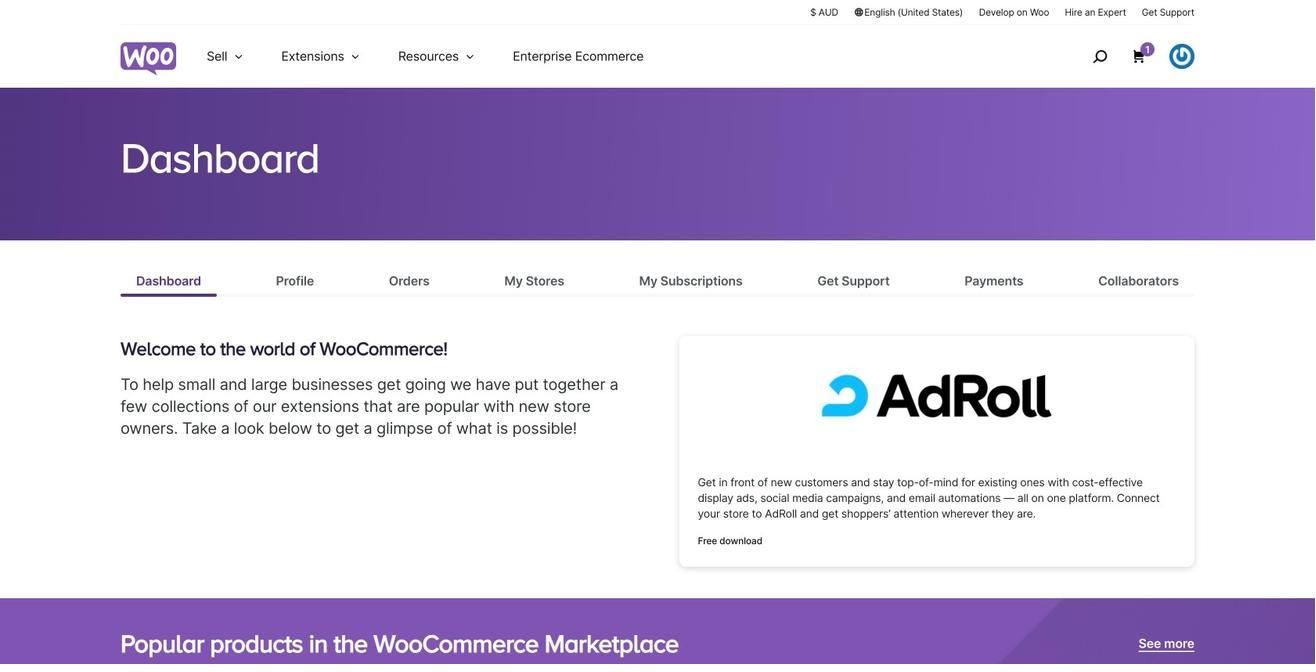 Task type: vqa. For each thing, say whether or not it's contained in the screenshot.
search box
no



Task type: locate. For each thing, give the bounding box(es) containing it.
open account menu image
[[1170, 44, 1195, 69]]



Task type: describe. For each thing, give the bounding box(es) containing it.
service navigation menu element
[[1060, 31, 1195, 82]]

search image
[[1088, 44, 1113, 69]]



